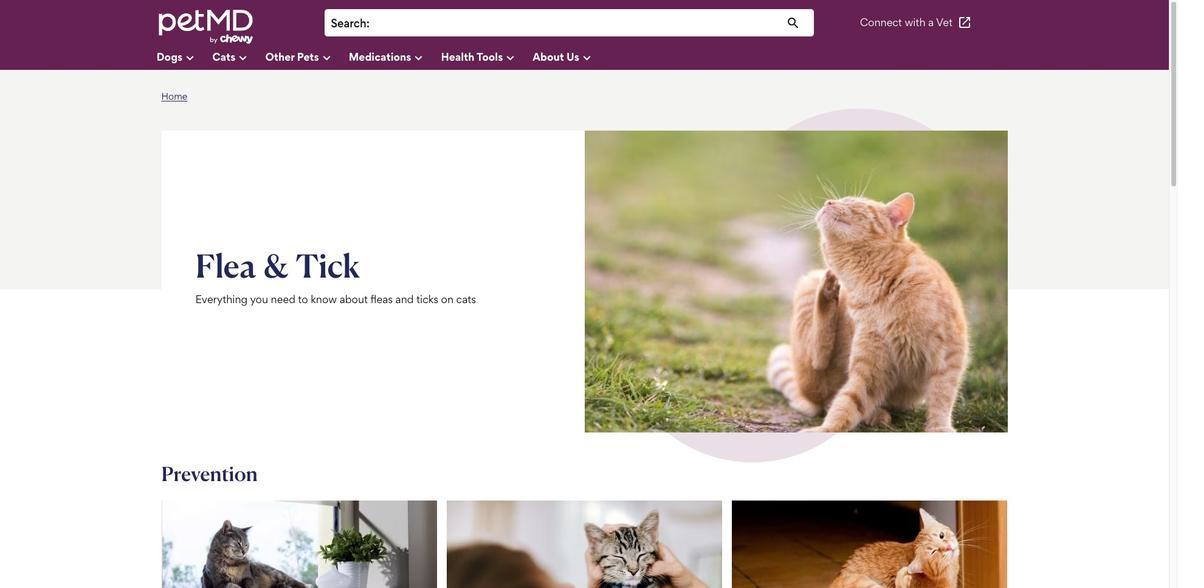 Task type: describe. For each thing, give the bounding box(es) containing it.
flea
[[196, 246, 257, 286]]

with
[[905, 16, 926, 29]]

petmd home image
[[157, 8, 254, 45]]

about us
[[533, 50, 580, 63]]

cats
[[456, 293, 476, 306]]

medications
[[349, 50, 411, 63]]

orange tabby cat scratching himself outside image
[[585, 131, 1008, 433]]

you
[[250, 293, 268, 306]]

home link
[[161, 91, 188, 102]]

tick
[[296, 246, 360, 286]]

fleas
[[371, 293, 393, 306]]

need
[[271, 293, 296, 306]]

us
[[567, 50, 580, 63]]

home
[[161, 91, 188, 102]]

about us button
[[533, 46, 609, 70]]

about
[[533, 50, 564, 63]]

other pets
[[265, 50, 319, 63]]

everything
[[196, 293, 248, 306]]

a
[[929, 16, 934, 29]]

know
[[311, 293, 337, 306]]

tools
[[477, 50, 503, 63]]

other
[[265, 50, 295, 63]]

connect
[[860, 16, 903, 29]]

prevention
[[161, 462, 258, 487]]



Task type: locate. For each thing, give the bounding box(es) containing it.
ticks
[[417, 293, 439, 306]]

None text field
[[376, 15, 809, 32]]

:
[[367, 16, 370, 30]]

to
[[298, 293, 308, 306]]

dogs
[[157, 50, 183, 63]]

flea & tick
[[196, 246, 360, 286]]

search :
[[331, 16, 370, 30]]

dogs button
[[157, 46, 212, 70]]

&
[[263, 246, 289, 286]]

other pets button
[[265, 46, 349, 70]]

everything you need to know about fleas and ticks on cats
[[196, 293, 476, 306]]

health
[[441, 50, 475, 63]]

and
[[396, 293, 414, 306]]

pets
[[297, 50, 319, 63]]

connect with a vet button
[[860, 8, 972, 37]]

about
[[340, 293, 368, 306]]

vet
[[937, 16, 953, 29]]

connect with a vet
[[860, 16, 953, 29]]

medications button
[[349, 46, 441, 70]]

on
[[441, 293, 454, 306]]

cats button
[[212, 46, 265, 70]]

health tools button
[[441, 46, 533, 70]]

health tools
[[441, 50, 503, 63]]

cats
[[212, 50, 236, 63]]

search
[[331, 16, 367, 30]]



Task type: vqa. For each thing, say whether or not it's contained in the screenshot.
Home link
yes



